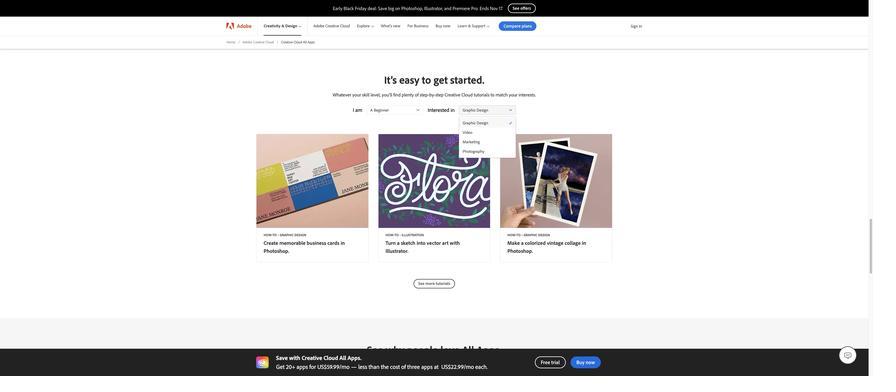 Task type: describe. For each thing, give the bounding box(es) containing it.
& for creativity
[[282, 23, 285, 29]]

2 us$ from the left
[[442, 363, 451, 371]]

step
[[436, 92, 444, 98]]

20+
[[286, 363, 295, 371]]

what's new link
[[378, 17, 404, 36]]

what's
[[381, 23, 392, 29]]

new
[[393, 23, 401, 29]]

with inside the how-to • illustration turn a sketch into vector art with illustrator.
[[450, 240, 460, 247]]

apps
[[308, 40, 315, 44]]

pro.
[[472, 5, 479, 11]]

make
[[508, 240, 520, 247]]

apps. for cloud
[[348, 354, 362, 362]]

find
[[394, 92, 401, 98]]

for
[[408, 23, 413, 29]]

learn
[[458, 23, 468, 29]]

apps. for love
[[477, 343, 502, 357]]

see more tutorials
[[419, 281, 451, 286]]

video
[[463, 130, 473, 135]]

a beginner button
[[367, 105, 424, 115]]

0 vertical spatial adobe creative cloud link
[[308, 17, 354, 36]]

it's
[[384, 73, 397, 86]]

design up creative cloud all apps
[[286, 23, 297, 29]]

1 horizontal spatial of
[[415, 92, 419, 98]]

0 horizontal spatial buy now
[[436, 23, 451, 29]]

all for see why people love all apps.
[[462, 343, 475, 357]]

how-to • graphic design make a colorized vintage collage in photoshop.
[[508, 233, 587, 255]]

creativity & design button
[[258, 17, 307, 36]]

premiere
[[453, 5, 470, 11]]

graphic inside graphic design popup button
[[463, 107, 476, 113]]

with inside save with creative cloud all apps. get 20+ apps for us$ 59 . 99 /mo — less than the cost of three apps at us$ 22 . 99 /mo each.
[[289, 354, 301, 362]]

1 horizontal spatial in
[[451, 107, 455, 114]]

us$59.99 per month per license element
[[318, 363, 350, 371]]

free
[[541, 359, 551, 366]]

—
[[351, 363, 357, 371]]

i am
[[353, 107, 363, 114]]

22
[[451, 363, 457, 371]]

how- for create memorable business cards in photoshop.
[[264, 233, 273, 237]]

i
[[353, 107, 354, 114]]

photography
[[463, 149, 485, 154]]

a beginner
[[371, 107, 389, 113]]

• for memorable
[[278, 233, 279, 237]]

and
[[445, 5, 452, 11]]

0 horizontal spatial buy now link
[[432, 17, 454, 36]]

three
[[408, 363, 420, 371]]

each.
[[476, 363, 488, 371]]

vector
[[427, 240, 441, 247]]

see for see more tutorials
[[419, 281, 425, 286]]

beginner
[[374, 107, 389, 113]]

into
[[417, 240, 426, 247]]

how- for make a colorized vintage collage in photoshop.
[[508, 233, 517, 237]]

17.
[[499, 5, 503, 11]]

interested
[[428, 107, 450, 114]]

step-
[[420, 92, 430, 98]]

interests.
[[519, 92, 536, 98]]

2 your from the left
[[509, 92, 518, 98]]

& for learn
[[468, 23, 471, 29]]

early black friday deal: save big on photoshop, illustrator, and premiere pro. ends nov 17.
[[333, 5, 503, 11]]

2 /mo from the left
[[464, 363, 474, 371]]

illustration
[[402, 233, 424, 237]]

59
[[327, 363, 333, 371]]

illustrator.
[[386, 248, 409, 255]]

on
[[395, 5, 401, 11]]

easy
[[400, 73, 420, 86]]

2 . from the left
[[457, 363, 458, 371]]

to left match
[[491, 92, 495, 98]]

home
[[227, 40, 236, 44]]

• for sketch
[[400, 233, 401, 237]]

0 vertical spatial now
[[443, 23, 451, 29]]

black
[[344, 5, 354, 11]]

creative inside save with creative cloud all apps. get 20+ apps for us$ 59 . 99 /mo — less than the cost of three apps at us$ 22 . 99 /mo each.
[[302, 354, 322, 362]]

image image
[[272, 369, 597, 376]]

more
[[426, 281, 435, 286]]

all for save with creative cloud all apps. get 20+ apps for us$ 59 . 99 /mo — less than the cost of three apps at us$ 22 . 99 /mo each.
[[340, 354, 346, 362]]

1 horizontal spatial adobe creative cloud
[[314, 23, 350, 29]]

design inside 'how-to • graphic design make a colorized vintage collage in photoshop.'
[[539, 233, 550, 237]]

adobe link
[[221, 17, 258, 36]]

how-to • illustration turn a sketch into vector art with illustrator.
[[386, 233, 460, 255]]

than
[[369, 363, 380, 371]]

us$22.99 per month per license element
[[442, 363, 474, 371]]

a inside the how-to • illustration turn a sketch into vector art with illustrator.
[[397, 240, 400, 247]]

early
[[333, 5, 343, 11]]

design up graphic design list box
[[477, 107, 489, 113]]

why
[[386, 343, 405, 357]]

it's easy to get started.
[[384, 73, 485, 86]]

creativity
[[264, 23, 281, 29]]

deal:
[[368, 5, 377, 11]]

substance 3d painter image
[[256, 357, 269, 369]]

creative down the early
[[326, 23, 339, 29]]

1 . from the left
[[333, 363, 333, 371]]

creative cloud all apps
[[281, 40, 315, 44]]

less
[[358, 363, 367, 371]]

free trial
[[541, 359, 560, 366]]

cloud left apps
[[294, 40, 302, 44]]

1 vertical spatial buy now
[[577, 359, 595, 366]]

explore
[[357, 23, 370, 29]]

1 horizontal spatial save
[[378, 5, 387, 11]]

turn
[[386, 240, 396, 247]]

1 horizontal spatial buy
[[577, 359, 585, 366]]

cloud down black
[[340, 23, 350, 29]]

cards
[[328, 240, 340, 247]]

adobe right home
[[243, 40, 252, 44]]

save with creative cloud all apps. get 20+ apps for us$ 59 . 99 /mo — less than the cost of three apps at us$ 22 . 99 /mo each.
[[276, 354, 488, 371]]

to for create memorable business cards in photoshop.
[[273, 233, 277, 237]]

see more tutorials link
[[414, 279, 455, 289]]

1 apps from the left
[[297, 363, 308, 371]]

art
[[442, 240, 449, 247]]

support
[[472, 23, 486, 29]]

get
[[434, 73, 448, 86]]

cloud down the 'started.'
[[462, 92, 473, 98]]

1 vertical spatial tutorials
[[436, 281, 451, 286]]

nov
[[490, 5, 498, 11]]

creative down creativity
[[253, 40, 265, 44]]

you'll
[[382, 92, 392, 98]]

1 us$ from the left
[[318, 363, 327, 371]]

graphic design list box
[[459, 118, 516, 156]]

design inside list box
[[477, 120, 489, 126]]

am
[[356, 107, 363, 114]]

1 horizontal spatial buy now link
[[571, 357, 601, 369]]

1 vertical spatial adobe creative cloud
[[243, 40, 274, 44]]

love
[[441, 343, 460, 357]]

create
[[264, 240, 278, 247]]

learn & support
[[458, 23, 486, 29]]

by-
[[430, 92, 436, 98]]

whatever
[[333, 92, 351, 98]]

started.
[[451, 73, 485, 86]]

for business link
[[404, 17, 432, 36]]



Task type: locate. For each thing, give the bounding box(es) containing it.
0 vertical spatial with
[[450, 240, 460, 247]]

cloud
[[340, 23, 350, 29], [266, 40, 274, 44], [294, 40, 302, 44], [462, 92, 473, 98], [324, 354, 338, 362]]

graphic
[[463, 107, 476, 113], [463, 120, 476, 126], [280, 233, 294, 237], [524, 233, 538, 237]]

in inside 'how-to • graphic design make a colorized vintage collage in photoshop.'
[[582, 240, 587, 247]]

graphic design for graphic design list box
[[463, 120, 489, 126]]

1 • from the left
[[278, 233, 279, 237]]

• inside how-to • graphic design create memorable business cards in photoshop.
[[278, 233, 279, 237]]

1 horizontal spatial a
[[521, 240, 524, 247]]

tutorials right more
[[436, 281, 451, 286]]

sign
[[631, 23, 638, 29]]

1 horizontal spatial buy now
[[577, 359, 595, 366]]

1 how- from the left
[[264, 233, 273, 237]]

us$ right for
[[318, 363, 327, 371]]

& inside popup button
[[282, 23, 285, 29]]

of
[[415, 92, 419, 98], [402, 363, 406, 371]]

creative up for
[[302, 354, 322, 362]]

sketch
[[401, 240, 416, 247]]

in right collage
[[582, 240, 587, 247]]

illustrator,
[[424, 5, 443, 11]]

0 vertical spatial save
[[378, 5, 387, 11]]

1 horizontal spatial &
[[468, 23, 471, 29]]

see
[[419, 281, 425, 286], [367, 343, 383, 357]]

apps
[[297, 363, 308, 371], [422, 363, 433, 371]]

to up make
[[517, 233, 521, 237]]

1 horizontal spatial now
[[586, 359, 595, 366]]

to
[[422, 73, 431, 86], [491, 92, 495, 98], [273, 233, 277, 237], [395, 233, 399, 237], [517, 233, 521, 237]]

your left skill
[[353, 92, 361, 98]]

1 vertical spatial now
[[586, 359, 595, 366]]

0 horizontal spatial adobe creative cloud
[[243, 40, 274, 44]]

to for turn a sketch into vector art with illustrator.
[[395, 233, 399, 237]]

apps. up each.
[[477, 343, 502, 357]]

1 vertical spatial graphic design
[[463, 120, 489, 126]]

1 horizontal spatial your
[[509, 92, 518, 98]]

1 your from the left
[[353, 92, 361, 98]]

99
[[333, 363, 340, 371], [458, 363, 464, 371]]

1 & from the left
[[282, 23, 285, 29]]

cloud inside save with creative cloud all apps. get 20+ apps for us$ 59 . 99 /mo — less than the cost of three apps at us$ 22 . 99 /mo each.
[[324, 354, 338, 362]]

1 graphic design from the top
[[463, 107, 489, 113]]

adobe creative cloud down the early
[[314, 23, 350, 29]]

1 a from the left
[[397, 240, 400, 247]]

. down 'love'
[[457, 363, 458, 371]]

1 horizontal spatial with
[[450, 240, 460, 247]]

creative
[[326, 23, 339, 29], [253, 40, 265, 44], [281, 40, 293, 44], [445, 92, 461, 98], [302, 354, 322, 362]]

0 horizontal spatial tutorials
[[436, 281, 451, 286]]

2 & from the left
[[468, 23, 471, 29]]

adobe left creativity
[[237, 23, 252, 29]]

0 horizontal spatial with
[[289, 354, 301, 362]]

0 vertical spatial buy
[[436, 23, 442, 29]]

save inside save with creative cloud all apps. get 20+ apps for us$ 59 . 99 /mo — less than the cost of three apps at us$ 22 . 99 /mo each.
[[276, 354, 288, 362]]

0 horizontal spatial us$
[[318, 363, 327, 371]]

0 horizontal spatial of
[[402, 363, 406, 371]]

all right 'love'
[[462, 343, 475, 357]]

2 a from the left
[[521, 240, 524, 247]]

2 horizontal spatial •
[[522, 233, 523, 237]]

& inside dropdown button
[[468, 23, 471, 29]]

apps left for
[[297, 363, 308, 371]]

ends
[[480, 5, 489, 11]]

adobe creative cloud link down the early
[[308, 17, 354, 36]]

to inside the how-to • illustration turn a sketch into vector art with illustrator.
[[395, 233, 399, 237]]

trial
[[552, 359, 560, 366]]

• for a
[[522, 233, 523, 237]]

3 • from the left
[[522, 233, 523, 237]]

how- up make
[[508, 233, 517, 237]]

0 vertical spatial graphic design
[[463, 107, 489, 113]]

all left apps
[[303, 40, 307, 44]]

get
[[276, 363, 285, 371]]

design up colorized
[[539, 233, 550, 237]]

see left more
[[419, 281, 425, 286]]

see for see why people love all apps.
[[367, 343, 383, 357]]

2 how- from the left
[[386, 233, 395, 237]]

1 vertical spatial adobe creative cloud link
[[243, 40, 274, 45]]

/mo left each.
[[464, 363, 474, 371]]

vintage
[[547, 240, 564, 247]]

3 how- from the left
[[508, 233, 517, 237]]

0 horizontal spatial your
[[353, 92, 361, 98]]

1 horizontal spatial /mo
[[464, 363, 474, 371]]

0 vertical spatial buy now link
[[432, 17, 454, 36]]

2 photoshop. from the left
[[508, 248, 533, 255]]

with right the art
[[450, 240, 460, 247]]

photoshop. down "create"
[[264, 248, 289, 255]]

design inside how-to • graphic design create memorable business cards in photoshop.
[[295, 233, 306, 237]]

collage
[[565, 240, 581, 247]]

2 • from the left
[[400, 233, 401, 237]]

1 vertical spatial buy
[[577, 359, 585, 366]]

design down graphic design popup button
[[477, 120, 489, 126]]

0 horizontal spatial in
[[341, 240, 345, 247]]

0 horizontal spatial a
[[397, 240, 400, 247]]

1 horizontal spatial adobe creative cloud link
[[308, 17, 354, 36]]

your right match
[[509, 92, 518, 98]]

1 horizontal spatial apps
[[422, 363, 433, 371]]

a inside 'how-to • graphic design make a colorized vintage collage in photoshop.'
[[521, 240, 524, 247]]

apps left at
[[422, 363, 433, 371]]

1 vertical spatial with
[[289, 354, 301, 362]]

buy right trial
[[577, 359, 585, 366]]

sign in
[[631, 23, 643, 29]]

2 horizontal spatial how-
[[508, 233, 517, 237]]

match
[[496, 92, 508, 98]]

creative down creativity & design popup button
[[281, 40, 293, 44]]

0 horizontal spatial see
[[367, 343, 383, 357]]

to inside how-to • graphic design create memorable business cards in photoshop.
[[273, 233, 277, 237]]

a
[[371, 107, 373, 113]]

apps. up "—"
[[348, 354, 362, 362]]

1 horizontal spatial •
[[400, 233, 401, 237]]

in
[[451, 107, 455, 114], [341, 240, 345, 247], [582, 240, 587, 247]]

how-to • graphic design create memorable business cards in photoshop.
[[264, 233, 345, 255]]

in
[[639, 23, 643, 29]]

tutorials
[[474, 92, 490, 98], [436, 281, 451, 286]]

interested in
[[428, 107, 455, 114]]

graphic design inside list box
[[463, 120, 489, 126]]

0 horizontal spatial •
[[278, 233, 279, 237]]

1 horizontal spatial photoshop.
[[508, 248, 533, 255]]

1 99 from the left
[[333, 363, 340, 371]]

1 horizontal spatial us$
[[442, 363, 451, 371]]

1 vertical spatial save
[[276, 354, 288, 362]]

1 horizontal spatial how-
[[386, 233, 395, 237]]

•
[[278, 233, 279, 237], [400, 233, 401, 237], [522, 233, 523, 237]]

0 vertical spatial buy now
[[436, 23, 451, 29]]

0 vertical spatial adobe creative cloud
[[314, 23, 350, 29]]

buy
[[436, 23, 442, 29], [577, 359, 585, 366]]

us$ right at
[[442, 363, 451, 371]]

for business
[[408, 23, 429, 29]]

creative right step
[[445, 92, 461, 98]]

to up turn
[[395, 233, 399, 237]]

in right cards
[[341, 240, 345, 247]]

• inside the how-to • illustration turn a sketch into vector art with illustrator.
[[400, 233, 401, 237]]

colorized
[[525, 240, 546, 247]]

0 horizontal spatial how-
[[264, 233, 273, 237]]

. right for
[[333, 363, 333, 371]]

2 horizontal spatial in
[[582, 240, 587, 247]]

1 photoshop. from the left
[[264, 248, 289, 255]]

0 horizontal spatial save
[[276, 354, 288, 362]]

how- up turn
[[386, 233, 395, 237]]

all up us$59.99 per month per license element
[[340, 354, 346, 362]]

whatever your skill level, you'll find plenty of step-by-step creative cloud tutorials to match your interests.
[[333, 92, 536, 98]]

buy now
[[436, 23, 451, 29], [577, 359, 595, 366]]

plenty
[[402, 92, 414, 98]]

0 horizontal spatial all
[[303, 40, 307, 44]]

how- up "create"
[[264, 233, 273, 237]]

1 horizontal spatial see
[[419, 281, 425, 286]]

0 horizontal spatial apps.
[[348, 354, 362, 362]]

cost
[[390, 363, 400, 371]]

/mo left "—"
[[340, 363, 350, 371]]

99 right 22
[[458, 363, 464, 371]]

home link
[[227, 40, 236, 45]]

marketing
[[463, 139, 480, 145]]

cloud up 59
[[324, 354, 338, 362]]

of left step-
[[415, 92, 419, 98]]

skill
[[362, 92, 370, 98]]

2 apps from the left
[[422, 363, 433, 371]]

2 99 from the left
[[458, 363, 464, 371]]

a right turn
[[397, 240, 400, 247]]

with up 20+
[[289, 354, 301, 362]]

0 vertical spatial see
[[419, 281, 425, 286]]

save left big
[[378, 5, 387, 11]]

see why people love all apps.
[[367, 343, 502, 357]]

0 vertical spatial of
[[415, 92, 419, 98]]

& right creativity
[[282, 23, 285, 29]]

1 horizontal spatial 99
[[458, 363, 464, 371]]

of inside save with creative cloud all apps. get 20+ apps for us$ 59 . 99 /mo — less than the cost of three apps at us$ 22 . 99 /mo each.
[[402, 363, 406, 371]]

1 vertical spatial see
[[367, 343, 383, 357]]

tutorials up graphic design popup button
[[474, 92, 490, 98]]

.
[[333, 363, 333, 371], [457, 363, 458, 371]]

0 vertical spatial tutorials
[[474, 92, 490, 98]]

to for make a colorized vintage collage in photoshop.
[[517, 233, 521, 237]]

adobe up apps
[[314, 23, 325, 29]]

• inside 'how-to • graphic design make a colorized vintage collage in photoshop.'
[[522, 233, 523, 237]]

learn & support button
[[454, 17, 493, 36]]

sign in button
[[630, 21, 644, 31]]

0 horizontal spatial now
[[443, 23, 451, 29]]

the
[[381, 363, 389, 371]]

photoshop. down make
[[508, 248, 533, 255]]

adobe creative cloud down creativity
[[243, 40, 274, 44]]

friday
[[355, 5, 367, 11]]

1 vertical spatial buy now link
[[571, 357, 601, 369]]

0 horizontal spatial 99
[[333, 363, 340, 371]]

1 horizontal spatial tutorials
[[474, 92, 490, 98]]

graphic design for graphic design popup button
[[463, 107, 489, 113]]

0 horizontal spatial photoshop.
[[264, 248, 289, 255]]

0 horizontal spatial buy
[[436, 23, 442, 29]]

0 horizontal spatial apps
[[297, 363, 308, 371]]

how- inside the how-to • illustration turn a sketch into vector art with illustrator.
[[386, 233, 395, 237]]

in right interested
[[451, 107, 455, 114]]

for
[[310, 363, 316, 371]]

buy now link
[[432, 17, 454, 36], [571, 357, 601, 369]]

buy right business
[[436, 23, 442, 29]]

0 horizontal spatial &
[[282, 23, 285, 29]]

adobe creative cloud link down creativity
[[243, 40, 274, 45]]

photoshop,
[[402, 5, 423, 11]]

see up than
[[367, 343, 383, 357]]

to inside 'how-to • graphic design make a colorized vintage collage in photoshop.'
[[517, 233, 521, 237]]

now
[[443, 23, 451, 29], [586, 359, 595, 366]]

explore button
[[354, 17, 378, 36]]

1 horizontal spatial all
[[340, 354, 346, 362]]

1 horizontal spatial .
[[457, 363, 458, 371]]

all inside save with creative cloud all apps. get 20+ apps for us$ 59 . 99 /mo — less than the cost of three apps at us$ 22 . 99 /mo each.
[[340, 354, 346, 362]]

cloud down creativity
[[266, 40, 274, 44]]

to up "create"
[[273, 233, 277, 237]]

1 /mo from the left
[[340, 363, 350, 371]]

of right cost
[[402, 363, 406, 371]]

0 horizontal spatial adobe creative cloud link
[[243, 40, 274, 45]]

design
[[286, 23, 297, 29], [477, 107, 489, 113], [477, 120, 489, 126], [295, 233, 306, 237], [539, 233, 550, 237]]

big
[[389, 5, 394, 11]]

adobe
[[237, 23, 252, 29], [314, 23, 325, 29], [243, 40, 252, 44]]

graphic inside 'how-to • graphic design make a colorized vintage collage in photoshop.'
[[524, 233, 538, 237]]

graphic inside how-to • graphic design create memorable business cards in photoshop.
[[280, 233, 294, 237]]

photoshop. inside how-to • graphic design create memorable business cards in photoshop.
[[264, 248, 289, 255]]

a right make
[[521, 240, 524, 247]]

to left get
[[422, 73, 431, 86]]

/mo
[[340, 363, 350, 371], [464, 363, 474, 371]]

how- for turn a sketch into vector art with illustrator.
[[386, 233, 395, 237]]

how- inside 'how-to • graphic design make a colorized vintage collage in photoshop.'
[[508, 233, 517, 237]]

1 vertical spatial of
[[402, 363, 406, 371]]

graphic inside graphic design list box
[[463, 120, 476, 126]]

level,
[[371, 92, 381, 98]]

creativity & design
[[264, 23, 297, 29]]

2 horizontal spatial all
[[462, 343, 475, 357]]

99 right 59
[[333, 363, 340, 371]]

how- inside how-to • graphic design create memorable business cards in photoshop.
[[264, 233, 273, 237]]

what's new
[[381, 23, 401, 29]]

photoshop. inside 'how-to • graphic design make a colorized vintage collage in photoshop.'
[[508, 248, 533, 255]]

0 horizontal spatial .
[[333, 363, 333, 371]]

memorable
[[280, 240, 306, 247]]

apps. inside save with creative cloud all apps. get 20+ apps for us$ 59 . 99 /mo — less than the cost of three apps at us$ 22 . 99 /mo each.
[[348, 354, 362, 362]]

2 graphic design from the top
[[463, 120, 489, 126]]

0 horizontal spatial /mo
[[340, 363, 350, 371]]

apps.
[[477, 343, 502, 357], [348, 354, 362, 362]]

& right the learn
[[468, 23, 471, 29]]

design up memorable
[[295, 233, 306, 237]]

in inside how-to • graphic design create memorable business cards in photoshop.
[[341, 240, 345, 247]]

save up get
[[276, 354, 288, 362]]

graphic design
[[463, 107, 489, 113], [463, 120, 489, 126]]

1 horizontal spatial apps.
[[477, 343, 502, 357]]

graphic design inside popup button
[[463, 107, 489, 113]]



Task type: vqa. For each thing, say whether or not it's contained in the screenshot.
Save
yes



